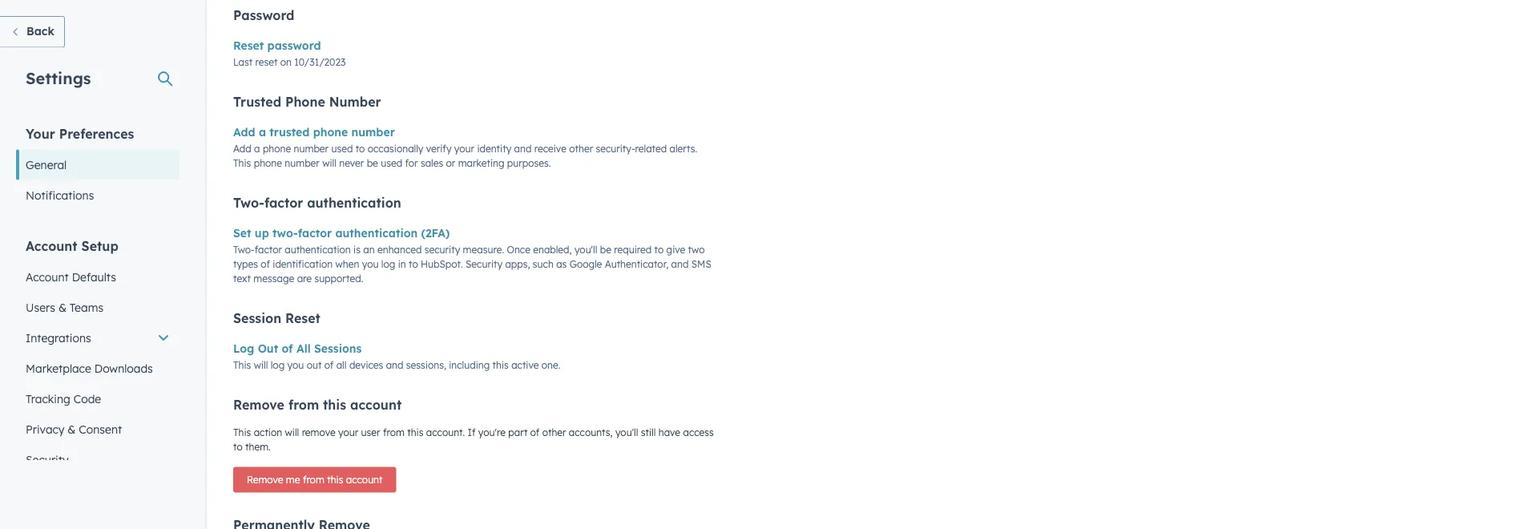 Task type: locate. For each thing, give the bounding box(es) containing it.
0 horizontal spatial your
[[338, 427, 359, 439]]

other right part
[[543, 427, 566, 439]]

set up two-factor authentication (2fa) button
[[233, 224, 450, 243]]

1 vertical spatial two-
[[233, 244, 255, 256]]

this
[[493, 359, 509, 371], [323, 397, 346, 413], [407, 427, 424, 439], [327, 474, 343, 486]]

1 vertical spatial you'll
[[616, 427, 639, 439]]

privacy & consent
[[26, 422, 122, 436]]

will right action
[[285, 427, 299, 439]]

0 horizontal spatial you
[[287, 359, 304, 371]]

1 two- from the top
[[233, 195, 265, 211]]

will
[[322, 157, 337, 169], [254, 359, 268, 371], [285, 427, 299, 439]]

consent
[[79, 422, 122, 436]]

0 vertical spatial add
[[233, 125, 255, 139]]

this right me
[[327, 474, 343, 486]]

users & teams link
[[16, 292, 180, 323]]

1 horizontal spatial and
[[514, 143, 532, 155]]

0 vertical spatial your
[[454, 143, 475, 155]]

two
[[688, 244, 705, 256]]

remove inside "button"
[[247, 474, 283, 486]]

to up never
[[356, 143, 365, 155]]

identity
[[477, 143, 512, 155]]

used up never
[[331, 143, 353, 155]]

receive
[[535, 143, 567, 155]]

0 vertical spatial you'll
[[575, 244, 598, 256]]

0 vertical spatial and
[[514, 143, 532, 155]]

factor up two- on the left of the page
[[265, 195, 303, 211]]

0 vertical spatial other
[[569, 143, 593, 155]]

1 account from the top
[[26, 238, 77, 254]]

your preferences
[[26, 125, 134, 142]]

from right me
[[303, 474, 325, 486]]

log left in
[[382, 258, 395, 270]]

to left them.
[[233, 441, 243, 453]]

give
[[667, 244, 686, 256]]

2 account from the top
[[26, 270, 69, 284]]

1 vertical spatial be
[[600, 244, 612, 256]]

1 horizontal spatial other
[[569, 143, 593, 155]]

from
[[289, 397, 319, 413], [383, 427, 405, 439], [303, 474, 325, 486]]

log down out
[[271, 359, 285, 371]]

2 horizontal spatial will
[[322, 157, 337, 169]]

0 vertical spatial number
[[352, 125, 395, 139]]

1 vertical spatial add
[[233, 143, 252, 155]]

two-factor authentication
[[233, 195, 401, 211]]

be up google
[[600, 244, 612, 256]]

verify
[[426, 143, 452, 155]]

& inside "privacy & consent" link
[[68, 422, 76, 436]]

back
[[26, 24, 54, 38]]

2 vertical spatial will
[[285, 427, 299, 439]]

general link
[[16, 150, 180, 180]]

authentication up the identification
[[285, 244, 351, 256]]

number
[[352, 125, 395, 139], [294, 143, 329, 155], [285, 157, 320, 169]]

log inside "set up two-factor authentication (2fa) two-factor authentication is an enhanced security measure. once enabled, you'll be required to give two types of identification when you log in to hubspot. security apps, such as google authenticator, and sms text message are supported."
[[382, 258, 395, 270]]

3 this from the top
[[233, 427, 251, 439]]

enabled,
[[533, 244, 572, 256]]

log
[[382, 258, 395, 270], [271, 359, 285, 371]]

0 vertical spatial &
[[58, 300, 66, 314]]

1 vertical spatial remove
[[247, 474, 283, 486]]

authentication
[[307, 195, 401, 211], [336, 226, 418, 240], [285, 244, 351, 256]]

defaults
[[72, 270, 116, 284]]

1 horizontal spatial be
[[600, 244, 612, 256]]

0 vertical spatial phone
[[313, 125, 348, 139]]

phone
[[313, 125, 348, 139], [263, 143, 291, 155], [254, 157, 282, 169]]

log
[[233, 341, 254, 355]]

account up the 'user'
[[350, 397, 402, 413]]

will down out
[[254, 359, 268, 371]]

(2fa)
[[421, 226, 450, 240]]

security down measure.
[[466, 258, 503, 270]]

1 vertical spatial &
[[68, 422, 76, 436]]

this left account.
[[407, 427, 424, 439]]

this action will remove your user from this account. if you're part of other accounts, you'll still have access to them.
[[233, 427, 714, 453]]

you down an
[[362, 258, 379, 270]]

will left never
[[322, 157, 337, 169]]

remove up action
[[233, 397, 285, 413]]

0 vertical spatial will
[[322, 157, 337, 169]]

log out of all sessions this will log you out of all devices and sessions, including this active one.
[[233, 341, 561, 371]]

a
[[259, 125, 266, 139], [254, 143, 260, 155]]

2 vertical spatial this
[[233, 427, 251, 439]]

0 horizontal spatial reset
[[233, 38, 264, 52]]

0 vertical spatial account
[[26, 238, 77, 254]]

will inside log out of all sessions this will log you out of all devices and sessions, including this active one.
[[254, 359, 268, 371]]

marketplace
[[26, 361, 91, 375]]

1 vertical spatial authentication
[[336, 226, 418, 240]]

this up them.
[[233, 427, 251, 439]]

0 horizontal spatial be
[[367, 157, 378, 169]]

0 horizontal spatial will
[[254, 359, 268, 371]]

this left active
[[493, 359, 509, 371]]

1 vertical spatial used
[[381, 157, 403, 169]]

2 vertical spatial authentication
[[285, 244, 351, 256]]

from right the 'user'
[[383, 427, 405, 439]]

your left the 'user'
[[338, 427, 359, 439]]

an
[[363, 244, 375, 256]]

will inside this action will remove your user from this account. if you're part of other accounts, you'll still have access to them.
[[285, 427, 299, 439]]

security inside "set up two-factor authentication (2fa) two-factor authentication is an enhanced security measure. once enabled, you'll be required to give two types of identification when you log in to hubspot. security apps, such as google authenticator, and sms text message are supported."
[[466, 258, 503, 270]]

number
[[329, 94, 381, 110]]

log out of all sessions button
[[233, 339, 362, 358]]

0 horizontal spatial log
[[271, 359, 285, 371]]

be right never
[[367, 157, 378, 169]]

from up remove
[[289, 397, 319, 413]]

other right receive
[[569, 143, 593, 155]]

1 horizontal spatial log
[[382, 258, 395, 270]]

0 vertical spatial a
[[259, 125, 266, 139]]

1 vertical spatial account
[[346, 474, 383, 486]]

0 vertical spatial from
[[289, 397, 319, 413]]

authentication up set up two-factor authentication (2fa) button
[[307, 195, 401, 211]]

1 vertical spatial will
[[254, 359, 268, 371]]

teams
[[70, 300, 104, 314]]

account
[[26, 238, 77, 254], [26, 270, 69, 284]]

you'll left still
[[616, 427, 639, 439]]

1 vertical spatial reset
[[285, 310, 321, 326]]

1 vertical spatial account
[[26, 270, 69, 284]]

used
[[331, 143, 353, 155], [381, 157, 403, 169]]

phone
[[285, 94, 325, 110]]

reset
[[233, 38, 264, 52], [285, 310, 321, 326]]

remove from this account
[[233, 397, 402, 413]]

last
[[233, 56, 253, 68]]

1 horizontal spatial will
[[285, 427, 299, 439]]

2 vertical spatial number
[[285, 157, 320, 169]]

1 vertical spatial this
[[233, 359, 251, 371]]

still
[[641, 427, 656, 439]]

& right users
[[58, 300, 66, 314]]

will inside add a trusted phone number add a phone number used to occasionally verify your identity and receive other security-related alerts. this phone number will never be used for sales or marketing purposes.
[[322, 157, 337, 169]]

1 horizontal spatial &
[[68, 422, 76, 436]]

session reset
[[233, 310, 321, 326]]

0 vertical spatial this
[[233, 157, 251, 169]]

reset inside reset password last reset on 10/31/2023
[[233, 38, 264, 52]]

be
[[367, 157, 378, 169], [600, 244, 612, 256]]

2 vertical spatial phone
[[254, 157, 282, 169]]

settings
[[26, 68, 91, 88]]

1 this from the top
[[233, 157, 251, 169]]

this inside add a trusted phone number add a phone number used to occasionally verify your identity and receive other security-related alerts. this phone number will never be used for sales or marketing purposes.
[[233, 157, 251, 169]]

0 vertical spatial log
[[382, 258, 395, 270]]

1 vertical spatial security
[[26, 453, 69, 467]]

0 vertical spatial used
[[331, 143, 353, 155]]

and right devices
[[386, 359, 404, 371]]

account up users
[[26, 270, 69, 284]]

2 vertical spatial from
[[303, 474, 325, 486]]

2 this from the top
[[233, 359, 251, 371]]

0 vertical spatial be
[[367, 157, 378, 169]]

marketplace downloads link
[[16, 353, 180, 384]]

add
[[233, 125, 255, 139], [233, 143, 252, 155]]

a down trusted
[[254, 143, 260, 155]]

you
[[362, 258, 379, 270], [287, 359, 304, 371]]

1 horizontal spatial you'll
[[616, 427, 639, 439]]

log inside log out of all sessions this will log you out of all devices and sessions, including this active one.
[[271, 359, 285, 371]]

0 vertical spatial remove
[[233, 397, 285, 413]]

this inside log out of all sessions this will log you out of all devices and sessions, including this active one.
[[493, 359, 509, 371]]

two- up set
[[233, 195, 265, 211]]

security down "privacy"
[[26, 453, 69, 467]]

1 horizontal spatial you
[[362, 258, 379, 270]]

0 horizontal spatial and
[[386, 359, 404, 371]]

this down trusted
[[233, 157, 251, 169]]

apps,
[[505, 258, 530, 270]]

your inside this action will remove your user from this account. if you're part of other accounts, you'll still have access to them.
[[338, 427, 359, 439]]

and
[[514, 143, 532, 155], [672, 258, 689, 270], [386, 359, 404, 371]]

1 horizontal spatial security
[[466, 258, 503, 270]]

password
[[267, 38, 321, 52]]

1 vertical spatial other
[[543, 427, 566, 439]]

other inside this action will remove your user from this account. if you're part of other accounts, you'll still have access to them.
[[543, 427, 566, 439]]

of inside this action will remove your user from this account. if you're part of other accounts, you'll still have access to them.
[[531, 427, 540, 439]]

password
[[233, 7, 295, 23]]

factor down two-factor authentication
[[298, 226, 332, 240]]

to inside this action will remove your user from this account. if you're part of other accounts, you'll still have access to them.
[[233, 441, 243, 453]]

reset up all
[[285, 310, 321, 326]]

1 horizontal spatial your
[[454, 143, 475, 155]]

this down log
[[233, 359, 251, 371]]

privacy
[[26, 422, 64, 436]]

integrations button
[[16, 323, 180, 353]]

a left trusted
[[259, 125, 266, 139]]

and up the purposes.
[[514, 143, 532, 155]]

account inside "button"
[[346, 474, 383, 486]]

2 vertical spatial and
[[386, 359, 404, 371]]

0 vertical spatial security
[[466, 258, 503, 270]]

0 horizontal spatial other
[[543, 427, 566, 439]]

and down give
[[672, 258, 689, 270]]

you down 'log out of all sessions' button
[[287, 359, 304, 371]]

remove left me
[[247, 474, 283, 486]]

from inside "button"
[[303, 474, 325, 486]]

account up account defaults
[[26, 238, 77, 254]]

0 vertical spatial account
[[350, 397, 402, 413]]

2 horizontal spatial and
[[672, 258, 689, 270]]

2 two- from the top
[[233, 244, 255, 256]]

1 vertical spatial you
[[287, 359, 304, 371]]

0 horizontal spatial you'll
[[575, 244, 598, 256]]

you'll
[[575, 244, 598, 256], [616, 427, 639, 439]]

this inside log out of all sessions this will log you out of all devices and sessions, including this active one.
[[233, 359, 251, 371]]

2 add from the top
[[233, 143, 252, 155]]

text
[[233, 273, 251, 285]]

code
[[74, 392, 101, 406]]

1 vertical spatial a
[[254, 143, 260, 155]]

0 vertical spatial two-
[[233, 195, 265, 211]]

1 vertical spatial log
[[271, 359, 285, 371]]

enhanced
[[378, 244, 422, 256]]

this inside this action will remove your user from this account. if you're part of other accounts, you'll still have access to them.
[[233, 427, 251, 439]]

authentication up an
[[336, 226, 418, 240]]

used down occasionally at the top left of page
[[381, 157, 403, 169]]

0 horizontal spatial &
[[58, 300, 66, 314]]

& right "privacy"
[[68, 422, 76, 436]]

1 vertical spatial your
[[338, 427, 359, 439]]

accounts,
[[569, 427, 613, 439]]

factor down up
[[255, 244, 282, 256]]

add a trusted phone number button
[[233, 123, 395, 142]]

setup
[[81, 238, 118, 254]]

reset up last
[[233, 38, 264, 52]]

account down the 'user'
[[346, 474, 383, 486]]

sessions
[[314, 341, 362, 355]]

you'll up google
[[575, 244, 598, 256]]

and inside add a trusted phone number add a phone number used to occasionally verify your identity and receive other security-related alerts. this phone number will never be used for sales or marketing purposes.
[[514, 143, 532, 155]]

your up 'or'
[[454, 143, 475, 155]]

0 vertical spatial you
[[362, 258, 379, 270]]

1 horizontal spatial reset
[[285, 310, 321, 326]]

1 vertical spatial and
[[672, 258, 689, 270]]

1 vertical spatial from
[[383, 427, 405, 439]]

0 vertical spatial reset
[[233, 38, 264, 52]]

this inside this action will remove your user from this account. if you're part of other accounts, you'll still have access to them.
[[407, 427, 424, 439]]

tracking
[[26, 392, 70, 406]]

hubspot.
[[421, 258, 463, 270]]

remove
[[233, 397, 285, 413], [247, 474, 283, 486]]

to
[[356, 143, 365, 155], [655, 244, 664, 256], [409, 258, 418, 270], [233, 441, 243, 453]]

devices
[[349, 359, 383, 371]]

account setup element
[[16, 237, 180, 475]]

0 horizontal spatial security
[[26, 453, 69, 467]]

two- up the types
[[233, 244, 255, 256]]

set up two-factor authentication (2fa) two-factor authentication is an enhanced security measure. once enabled, you'll be required to give two types of identification when you log in to hubspot. security apps, such as google authenticator, and sms text message are supported.
[[233, 226, 712, 285]]

remove me from this account button
[[233, 467, 396, 493]]

& inside users & teams link
[[58, 300, 66, 314]]



Task type: vqa. For each thing, say whether or not it's contained in the screenshot.
Your Preferences in the left top of the page
yes



Task type: describe. For each thing, give the bounding box(es) containing it.
security inside the security link
[[26, 453, 69, 467]]

remove for remove from this account
[[233, 397, 285, 413]]

once
[[507, 244, 531, 256]]

downloads
[[94, 361, 153, 375]]

up
[[255, 226, 269, 240]]

all
[[297, 341, 311, 355]]

trusted phone number
[[233, 94, 381, 110]]

security link
[[16, 445, 180, 475]]

identification
[[273, 258, 333, 270]]

active
[[512, 359, 539, 371]]

or
[[446, 157, 456, 169]]

required
[[614, 244, 652, 256]]

1 vertical spatial number
[[294, 143, 329, 155]]

your inside add a trusted phone number add a phone number used to occasionally verify your identity and receive other security-related alerts. this phone number will never be used for sales or marketing purposes.
[[454, 143, 475, 155]]

your preferences element
[[16, 125, 180, 210]]

0 vertical spatial factor
[[265, 195, 303, 211]]

reset password last reset on 10/31/2023
[[233, 38, 346, 68]]

back link
[[0, 16, 65, 48]]

sessions,
[[406, 359, 446, 371]]

are
[[297, 273, 312, 285]]

1 vertical spatial phone
[[263, 143, 291, 155]]

including
[[449, 359, 490, 371]]

and inside log out of all sessions this will log you out of all devices and sessions, including this active one.
[[386, 359, 404, 371]]

preferences
[[59, 125, 134, 142]]

users & teams
[[26, 300, 104, 314]]

supported.
[[315, 273, 363, 285]]

occasionally
[[368, 143, 424, 155]]

part
[[509, 427, 528, 439]]

purposes.
[[507, 157, 551, 169]]

account for account defaults
[[26, 270, 69, 284]]

account.
[[426, 427, 465, 439]]

account for account setup
[[26, 238, 77, 254]]

me
[[286, 474, 300, 486]]

to inside add a trusted phone number add a phone number used to occasionally verify your identity and receive other security-related alerts. this phone number will never be used for sales or marketing purposes.
[[356, 143, 365, 155]]

users
[[26, 300, 55, 314]]

to left give
[[655, 244, 664, 256]]

google
[[570, 258, 602, 270]]

of inside "set up two-factor authentication (2fa) two-factor authentication is an enhanced security measure. once enabled, you'll be required to give two types of identification when you log in to hubspot. security apps, such as google authenticator, and sms text message are supported."
[[261, 258, 270, 270]]

never
[[339, 157, 364, 169]]

two- inside "set up two-factor authentication (2fa) two-factor authentication is an enhanced security measure. once enabled, you'll be required to give two types of identification when you log in to hubspot. security apps, such as google authenticator, and sms text message are supported."
[[233, 244, 255, 256]]

types
[[233, 258, 258, 270]]

two-
[[273, 226, 298, 240]]

you're
[[479, 427, 506, 439]]

measure.
[[463, 244, 504, 256]]

2 vertical spatial factor
[[255, 244, 282, 256]]

to right in
[[409, 258, 418, 270]]

this inside "button"
[[327, 474, 343, 486]]

remove
[[302, 427, 336, 439]]

security
[[425, 244, 460, 256]]

tracking code link
[[16, 384, 180, 414]]

on
[[280, 56, 292, 68]]

remove me from this account
[[247, 474, 383, 486]]

account setup
[[26, 238, 118, 254]]

alerts.
[[670, 143, 698, 155]]

set
[[233, 226, 251, 240]]

you inside log out of all sessions this will log you out of all devices and sessions, including this active one.
[[287, 359, 304, 371]]

you inside "set up two-factor authentication (2fa) two-factor authentication is an enhanced security measure. once enabled, you'll be required to give two types of identification when you log in to hubspot. security apps, such as google authenticator, and sms text message are supported."
[[362, 258, 379, 270]]

from inside this action will remove your user from this account. if you're part of other accounts, you'll still have access to them.
[[383, 427, 405, 439]]

be inside add a trusted phone number add a phone number used to occasionally verify your identity and receive other security-related alerts. this phone number will never be used for sales or marketing purposes.
[[367, 157, 378, 169]]

one.
[[542, 359, 561, 371]]

& for users
[[58, 300, 66, 314]]

remove for remove me from this account
[[247, 474, 283, 486]]

all
[[336, 359, 347, 371]]

1 horizontal spatial used
[[381, 157, 403, 169]]

session
[[233, 310, 282, 326]]

other inside add a trusted phone number add a phone number used to occasionally verify your identity and receive other security-related alerts. this phone number will never be used for sales or marketing purposes.
[[569, 143, 593, 155]]

out
[[258, 341, 278, 355]]

integrations
[[26, 331, 91, 345]]

sms
[[692, 258, 712, 270]]

privacy & consent link
[[16, 414, 180, 445]]

add a trusted phone number add a phone number used to occasionally verify your identity and receive other security-related alerts. this phone number will never be used for sales or marketing purposes.
[[233, 125, 698, 169]]

this up remove
[[323, 397, 346, 413]]

general
[[26, 158, 67, 172]]

1 add from the top
[[233, 125, 255, 139]]

and inside "set up two-factor authentication (2fa) two-factor authentication is an enhanced security measure. once enabled, you'll be required to give two types of identification when you log in to hubspot. security apps, such as google authenticator, and sms text message are supported."
[[672, 258, 689, 270]]

if
[[468, 427, 476, 439]]

you'll inside "set up two-factor authentication (2fa) two-factor authentication is an enhanced security measure. once enabled, you'll be required to give two types of identification when you log in to hubspot. security apps, such as google authenticator, and sms text message are supported."
[[575, 244, 598, 256]]

in
[[398, 258, 406, 270]]

related
[[635, 143, 667, 155]]

0 vertical spatial authentication
[[307, 195, 401, 211]]

notifications link
[[16, 180, 180, 210]]

notifications
[[26, 188, 94, 202]]

message
[[254, 273, 294, 285]]

such
[[533, 258, 554, 270]]

& for privacy
[[68, 422, 76, 436]]

tracking code
[[26, 392, 101, 406]]

reset
[[255, 56, 278, 68]]

1 vertical spatial factor
[[298, 226, 332, 240]]

as
[[557, 258, 567, 270]]

0 horizontal spatial used
[[331, 143, 353, 155]]

action
[[254, 427, 282, 439]]

be inside "set up two-factor authentication (2fa) two-factor authentication is an enhanced security measure. once enabled, you'll be required to give two types of identification when you log in to hubspot. security apps, such as google authenticator, and sms text message are supported."
[[600, 244, 612, 256]]

you'll inside this action will remove your user from this account. if you're part of other accounts, you'll still have access to them.
[[616, 427, 639, 439]]

is
[[354, 244, 361, 256]]

when
[[336, 258, 360, 270]]

your
[[26, 125, 55, 142]]

security-
[[596, 143, 635, 155]]

have
[[659, 427, 681, 439]]

10/31/2023
[[295, 56, 346, 68]]

marketplace downloads
[[26, 361, 153, 375]]

authenticator,
[[605, 258, 669, 270]]

reset password button
[[233, 36, 321, 55]]

out
[[307, 359, 322, 371]]

trusted
[[233, 94, 281, 110]]



